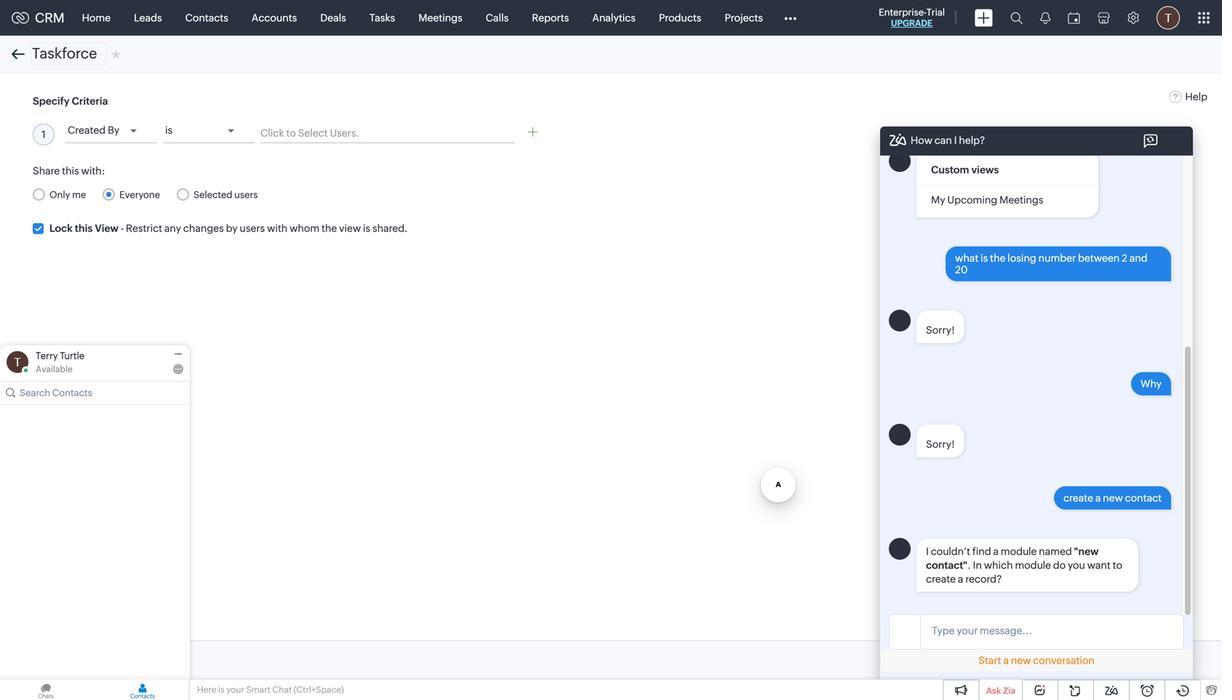 Task type: vqa. For each thing, say whether or not it's contained in the screenshot.
Region on the left
no



Task type: locate. For each thing, give the bounding box(es) containing it.
changes
[[183, 223, 224, 234]]

1 horizontal spatial create
[[1064, 493, 1094, 504]]

1 horizontal spatial meetings
[[1000, 194, 1044, 206]]

my
[[931, 194, 946, 206]]

accounts link
[[240, 0, 309, 35]]

0 vertical spatial this
[[62, 165, 79, 177]]

turtle
[[60, 351, 84, 362]]

meetings left calls
[[419, 12, 463, 24]]

which
[[984, 560, 1013, 572]]

0 vertical spatial create
[[1064, 493, 1094, 504]]

0 vertical spatial i
[[954, 134, 957, 146]]

view
[[95, 223, 119, 234]]

tasks
[[370, 12, 395, 24]]

is right "view"
[[363, 223, 370, 234]]

create down contact"
[[926, 574, 956, 585]]

is right by at the left top of the page
[[165, 124, 173, 136]]

users right by
[[240, 223, 265, 234]]

1 vertical spatial meetings
[[1000, 194, 1044, 206]]

to
[[286, 127, 296, 139], [1113, 560, 1123, 572]]

module down named
[[1015, 560, 1051, 572]]

my upcoming meetings
[[931, 194, 1044, 206]]

. in which module do you want to create a record?
[[926, 560, 1123, 585]]

crm link
[[12, 10, 64, 25]]

1 vertical spatial sorry!
[[926, 439, 955, 451]]

0 vertical spatial to
[[286, 127, 296, 139]]

whom
[[290, 223, 320, 234]]

view
[[339, 223, 361, 234]]

this left the "with:"
[[62, 165, 79, 177]]

crm
[[35, 10, 64, 25]]

1 horizontal spatial the
[[990, 253, 1006, 264]]

help?
[[959, 134, 985, 146]]

terry turtle
[[36, 351, 84, 362]]

0 vertical spatial meetings
[[419, 12, 463, 24]]

what
[[955, 253, 979, 264]]

a right start
[[1004, 655, 1009, 667]]

create up "new
[[1064, 493, 1094, 504]]

0 horizontal spatial the
[[322, 223, 337, 234]]

this for share
[[62, 165, 79, 177]]

new
[[1103, 493, 1123, 504], [1011, 655, 1031, 667]]

deals
[[320, 12, 346, 24]]

share this with:
[[33, 165, 105, 177]]

contact"
[[926, 560, 968, 572]]

sorry!
[[926, 325, 955, 336], [926, 439, 955, 451]]

calls
[[486, 12, 509, 24]]

named
[[1039, 546, 1072, 558]]

analytics
[[592, 12, 636, 24]]

signals image
[[1040, 12, 1051, 24]]

home
[[82, 12, 111, 24]]

None text field
[[31, 43, 107, 65]]

i couldn't find a module named
[[926, 546, 1074, 558]]

a
[[1096, 493, 1101, 504], [993, 546, 999, 558], [958, 574, 964, 585], [1004, 655, 1009, 667]]

1 vertical spatial create
[[926, 574, 956, 585]]

.
[[968, 560, 971, 572]]

1 vertical spatial i
[[926, 546, 929, 558]]

signals element
[[1032, 0, 1059, 36]]

smart
[[246, 685, 271, 695]]

2 sorry! from the top
[[926, 439, 955, 451]]

here is your smart chat (ctrl+space)
[[197, 685, 344, 695]]

is right the what
[[981, 253, 988, 264]]

the left "view"
[[322, 223, 337, 234]]

1 vertical spatial new
[[1011, 655, 1031, 667]]

created
[[68, 124, 106, 136]]

Other Modules field
[[775, 6, 806, 29]]

projects
[[725, 12, 763, 24]]

users right selected on the left top of page
[[234, 189, 258, 200]]

to right the click
[[286, 127, 296, 139]]

1 horizontal spatial new
[[1103, 493, 1123, 504]]

0 horizontal spatial create
[[926, 574, 956, 585]]

0 vertical spatial new
[[1103, 493, 1123, 504]]

everyone
[[119, 189, 160, 200]]

views
[[972, 164, 999, 176]]

between
[[1078, 253, 1120, 264]]

profile image
[[1157, 6, 1180, 29]]

i left couldn't
[[926, 546, 929, 558]]

0 horizontal spatial to
[[286, 127, 296, 139]]

1 horizontal spatial i
[[954, 134, 957, 146]]

1 horizontal spatial to
[[1113, 560, 1123, 572]]

0 horizontal spatial meetings
[[419, 12, 463, 24]]

users
[[234, 189, 258, 200], [240, 223, 265, 234]]

me
[[72, 189, 86, 200]]

module
[[1001, 546, 1037, 558], [1015, 560, 1051, 572]]

i
[[954, 134, 957, 146], [926, 546, 929, 558]]

i right can
[[954, 134, 957, 146]]

a inside . in which module do you want to create a record?
[[958, 574, 964, 585]]

this right lock
[[75, 223, 93, 234]]

selected
[[193, 189, 232, 200]]

create inside . in which module do you want to create a record?
[[926, 574, 956, 585]]

Click to Select Users. field
[[260, 127, 515, 139]]

logo image
[[12, 12, 29, 24]]

contacts image
[[97, 680, 188, 701]]

is left your
[[218, 685, 225, 695]]

None submit
[[33, 649, 85, 672]]

new left contact on the right of page
[[1103, 493, 1123, 504]]

a down contact"
[[958, 574, 964, 585]]

0 vertical spatial the
[[322, 223, 337, 234]]

tasks link
[[358, 0, 407, 35]]

the left the losing
[[990, 253, 1006, 264]]

2
[[1122, 253, 1128, 264]]

create
[[1064, 493, 1094, 504], [926, 574, 956, 585]]

0 vertical spatial module
[[1001, 546, 1037, 558]]

1 vertical spatial the
[[990, 253, 1006, 264]]

is
[[165, 124, 173, 136], [363, 223, 370, 234], [981, 253, 988, 264], [218, 685, 225, 695]]

module up . in which module do you want to create a record?
[[1001, 546, 1037, 558]]

conversation
[[1033, 655, 1095, 667]]

new right start
[[1011, 655, 1031, 667]]

why
[[1141, 378, 1162, 390]]

only me
[[49, 189, 86, 200]]

start a new conversation
[[979, 655, 1095, 667]]

how
[[911, 134, 933, 146]]

1 vertical spatial module
[[1015, 560, 1051, 572]]

meetings
[[419, 12, 463, 24], [1000, 194, 1044, 206]]

what is the losing number between 2 and 20
[[955, 253, 1148, 276]]

0 horizontal spatial i
[[926, 546, 929, 558]]

a up "which"
[[993, 546, 999, 558]]

find
[[973, 546, 991, 558]]

projects link
[[713, 0, 775, 35]]

is inside what is the losing number between 2 and 20
[[981, 253, 988, 264]]

meetings right upcoming
[[1000, 194, 1044, 206]]

None button
[[93, 649, 157, 672]]

deals link
[[309, 0, 358, 35]]

0 horizontal spatial new
[[1011, 655, 1031, 667]]

0 vertical spatial sorry!
[[926, 325, 955, 336]]

1 vertical spatial to
[[1113, 560, 1123, 572]]

ask
[[986, 686, 1001, 696]]

in
[[973, 560, 982, 572]]

lock
[[49, 223, 73, 234]]

to right want
[[1113, 560, 1123, 572]]

this for lock
[[75, 223, 93, 234]]

with:
[[81, 165, 105, 177]]

1 vertical spatial this
[[75, 223, 93, 234]]



Task type: describe. For each thing, give the bounding box(es) containing it.
analytics link
[[581, 0, 647, 35]]

products
[[659, 12, 702, 24]]

chat
[[272, 685, 292, 695]]

you
[[1068, 560, 1085, 572]]

click
[[260, 127, 284, 139]]

is field
[[163, 120, 255, 143]]

Search Contacts text field
[[20, 382, 172, 405]]

is inside field
[[165, 124, 173, 136]]

select
[[298, 127, 328, 139]]

1 sorry! from the top
[[926, 325, 955, 336]]

contacts
[[185, 12, 228, 24]]

contacts link
[[174, 0, 240, 35]]

mark as favorite image
[[111, 48, 121, 60]]

upcoming
[[948, 194, 998, 206]]

-
[[121, 223, 124, 234]]

here
[[197, 685, 216, 695]]

create menu element
[[966, 0, 1002, 35]]

calendar image
[[1068, 12, 1080, 24]]

only
[[49, 189, 70, 200]]

new for contact
[[1103, 493, 1123, 504]]

your
[[226, 685, 244, 695]]

criteria
[[72, 95, 108, 107]]

custom
[[931, 164, 969, 176]]

calls link
[[474, 0, 520, 35]]

chats image
[[0, 680, 92, 701]]

record?
[[966, 574, 1002, 585]]

to inside . in which module do you want to create a record?
[[1113, 560, 1123, 572]]

the inside what is the losing number between 2 and 20
[[990, 253, 1006, 264]]

a left contact on the right of page
[[1096, 493, 1101, 504]]

losing
[[1008, 253, 1037, 264]]

custom views
[[931, 164, 999, 176]]

accounts
[[252, 12, 297, 24]]

create menu image
[[975, 9, 993, 27]]

number
[[1039, 253, 1076, 264]]

new for conversation
[[1011, 655, 1031, 667]]

want
[[1087, 560, 1111, 572]]

home link
[[70, 0, 122, 35]]

with
[[267, 223, 288, 234]]

can
[[935, 134, 952, 146]]

1 vertical spatial users
[[240, 223, 265, 234]]

Type your message... text field
[[921, 623, 1183, 641]]

20
[[955, 264, 968, 276]]

"new contact"
[[926, 546, 1099, 572]]

couldn't
[[931, 546, 971, 558]]

reports
[[532, 12, 569, 24]]

0 vertical spatial users
[[234, 189, 258, 200]]

(ctrl+space)
[[294, 685, 344, 695]]

and
[[1130, 253, 1148, 264]]

do
[[1053, 560, 1066, 572]]

restrict
[[126, 223, 162, 234]]

selected users
[[193, 189, 258, 200]]

zia
[[1003, 686, 1016, 696]]

enterprise-
[[879, 7, 927, 18]]

help specify criteria
[[33, 91, 1208, 107]]

share
[[33, 165, 60, 177]]

search image
[[1011, 12, 1023, 24]]

create a new contact
[[1064, 493, 1162, 504]]

trial
[[927, 7, 945, 18]]

specify
[[33, 95, 70, 107]]

lock this view - restrict any changes by users with whom the view is shared.
[[49, 223, 408, 234]]

module inside . in which module do you want to create a record?
[[1015, 560, 1051, 572]]

by
[[108, 124, 120, 136]]

search element
[[1002, 0, 1032, 36]]

help
[[1186, 91, 1208, 103]]

any
[[164, 223, 181, 234]]

profile element
[[1148, 0, 1189, 35]]

help link
[[1170, 91, 1208, 103]]

enterprise-trial upgrade
[[879, 7, 945, 28]]

products link
[[647, 0, 713, 35]]

created by
[[68, 124, 120, 136]]

"new
[[1074, 546, 1099, 558]]

users.
[[330, 127, 359, 139]]

available
[[36, 365, 73, 374]]

how can i help?
[[911, 134, 985, 146]]

click to select users.
[[260, 127, 359, 139]]

Created By field
[[65, 120, 157, 143]]

leads link
[[122, 0, 174, 35]]

by
[[226, 223, 238, 234]]

reports link
[[520, 0, 581, 35]]

ask zia
[[986, 686, 1016, 696]]

leads
[[134, 12, 162, 24]]

terry
[[36, 351, 58, 362]]

contact
[[1125, 493, 1162, 504]]



